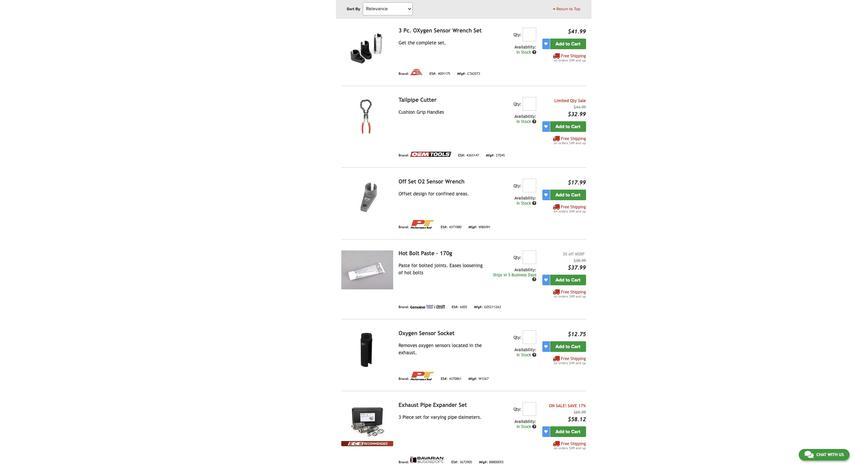 Task type: describe. For each thing, give the bounding box(es) containing it.
paste for bolted joints. eases loosening of hot bolts
[[399, 263, 483, 275]]

in for on sale!                         save 17%
[[517, 424, 520, 429]]

removes oxygen sensors located in the exhaust.
[[399, 343, 482, 355]]

us
[[840, 452, 845, 457]]

caret up image
[[553, 7, 556, 11]]

add to wish list image for $17.99
[[545, 193, 548, 197]]

es#: 4365147
[[459, 154, 479, 157]]

top
[[574, 6, 581, 11]]

cart for off set o2 sensor wrench
[[572, 192, 581, 198]]

2 shipping from the top
[[571, 136, 586, 141]]

sensors
[[435, 343, 451, 348]]

$17.99
[[568, 179, 586, 186]]

4371880
[[450, 225, 462, 229]]

design
[[414, 191, 427, 196]]

2 bav auto tools - corporate logo image from the top
[[411, 457, 445, 464]]

6 free from the top
[[562, 441, 570, 446]]

and for 3 pc. oxygen sensor wrench set
[[576, 58, 582, 62]]

complete
[[417, 40, 437, 45]]

bolts
[[413, 270, 424, 275]]

qty: for on sale!                         save 17%
[[514, 407, 522, 412]]

$49 for hot bolt paste - 170g
[[570, 294, 575, 298]]

free for 3 pc. oxygen sensor wrench set
[[562, 54, 570, 58]]

hot bolt paste - 170g link
[[399, 250, 453, 256]]

2 vertical spatial for
[[424, 414, 430, 420]]

6 cart from the top
[[572, 429, 581, 434]]

sort by
[[347, 6, 361, 11]]

stock for $12.75
[[522, 352, 532, 357]]

ships in 5 business days
[[493, 273, 537, 277]]

add to wish list image for $69.99
[[545, 430, 548, 433]]

days
[[528, 273, 537, 277]]

handles
[[428, 109, 444, 115]]

offset
[[399, 191, 412, 196]]

and for hot bolt paste - 170g
[[576, 294, 582, 298]]

es#4370861 - w1267 - oxygen sensor socket - removes oxygen sensors located in the exhaust. - performance tool - audi bmw volkswagen mercedes benz mini porsche image
[[342, 330, 393, 369]]

$58.12
[[568, 416, 586, 423]]

3 piece set for varying pipe daimeters.
[[399, 414, 482, 420]]

up for oxygen sensor socket
[[583, 361, 586, 365]]

es#4365147 - 27045 - tailpipe cutter - cushion grip handles - oem tools - audi bmw volkswagen mercedes benz mini porsche image
[[342, 97, 393, 136]]

mfg#: 27045
[[486, 154, 505, 157]]

$41.99
[[568, 28, 586, 35]]

qty
[[571, 98, 577, 103]]

up for 3 pc. oxygen sensor wrench set
[[583, 58, 586, 62]]

daimeters.
[[459, 414, 482, 420]]

stock for $41.99
[[522, 50, 532, 55]]

4 availability: from the top
[[515, 267, 537, 272]]

es#4371880 - w80491 - off set o2 sensor wrench - offset design for confined areas. - performance tool - audi bmw volkswagen mercedes benz mini porsche image
[[342, 179, 393, 218]]

in for $17.99
[[517, 201, 520, 206]]

stock for $17.99
[[522, 201, 532, 206]]

availability: for $41.99
[[515, 45, 537, 49]]

2 add to cart button from the top
[[551, 121, 586, 132]]

performance tool - corporate logo image for sensor
[[411, 372, 434, 380]]

es#: 3673905
[[452, 460, 473, 464]]

brand: for oxygen
[[399, 377, 409, 381]]

add to wish list image for $12.75
[[545, 345, 548, 348]]

cta tools - corporate logo image
[[411, 69, 423, 75]]

mfg#: cta2073
[[458, 72, 481, 76]]

mfg#: b8800055
[[479, 460, 504, 464]]

business
[[512, 273, 527, 277]]

qty: for $41.99
[[514, 32, 522, 37]]

return
[[557, 6, 569, 11]]

question circle image for $17.99
[[533, 201, 537, 205]]

tailpipe cutter
[[399, 97, 437, 103]]

2 add to cart from the top
[[556, 124, 581, 129]]

brand: for 3
[[399, 72, 409, 76]]

6 free shipping on orders $49 and up from the top
[[554, 441, 586, 450]]

add to cart button for hot bolt paste - 170g
[[551, 275, 586, 285]]

3 for 3 pc. oxygen sensor wrench set
[[399, 27, 402, 34]]

off
[[569, 252, 574, 256]]

es#: left 4365147
[[459, 154, 466, 157]]

4365147
[[467, 154, 479, 157]]

qty: for $12.75
[[514, 335, 522, 340]]

6005
[[460, 305, 468, 309]]

cart for 3 pc. oxygen sensor wrench set
[[572, 41, 581, 47]]

$32.99
[[568, 111, 586, 117]]

question circle image for $12.75
[[533, 353, 537, 357]]

2 $49 from the top
[[570, 141, 575, 145]]

2 up from the top
[[583, 141, 586, 145]]

ships
[[493, 273, 503, 277]]

free shipping on orders $49 and up for 3 pc. oxygen sensor wrench set
[[554, 54, 586, 62]]

mfg#: for expander
[[479, 460, 488, 464]]

17%
[[579, 403, 586, 408]]

es#4001175 - cta2073 - 3 pc. oxygen sensor wrench set - get the complete set. - cta tools - audi bmw volkswagen mercedes benz mini porsche image
[[342, 28, 393, 67]]

sensor for oxygen
[[434, 27, 451, 34]]

free shipping on orders $49 and up for oxygen sensor socket
[[554, 356, 586, 365]]

0 vertical spatial for
[[429, 191, 435, 196]]

6 and from the top
[[576, 446, 582, 450]]

2 free shipping on orders $49 and up from the top
[[554, 136, 586, 145]]

170g
[[440, 250, 453, 256]]

availability: for $17.99
[[515, 196, 537, 200]]

sale!
[[556, 403, 567, 408]]

in for $41.99
[[517, 50, 520, 55]]

to for off set o2 sensor wrench's add to cart button
[[566, 192, 571, 198]]

on for hot bolt paste - 170g
[[554, 294, 558, 298]]

es#: for expander
[[452, 460, 459, 464]]

to for add to cart button for 3 pc. oxygen sensor wrench set
[[566, 41, 571, 47]]

get the complete set.
[[399, 40, 446, 45]]

6 add from the top
[[556, 429, 565, 434]]

w1267
[[479, 377, 489, 381]]

in stock for $17.99
[[517, 201, 533, 206]]

question circle image for $32.99
[[533, 119, 537, 124]]

mfg#: g052112a3
[[474, 305, 501, 309]]

add to cart for 3 pc. oxygen sensor wrench set
[[556, 41, 581, 47]]

cta2073
[[468, 72, 481, 76]]

for inside the "paste for bolted joints. eases loosening of hot bolts"
[[412, 263, 418, 268]]

availability: for limited qty sale
[[515, 114, 537, 119]]

to left top
[[570, 6, 573, 11]]

3 pc. oxygen sensor wrench set
[[399, 27, 482, 34]]

4001175
[[438, 72, 451, 76]]

chat with us
[[817, 452, 845, 457]]

grip
[[417, 109, 426, 115]]

sale
[[579, 98, 586, 103]]

on
[[549, 403, 555, 408]]

shipping for hot bolt paste - 170g
[[571, 290, 586, 294]]

oxygen
[[419, 343, 434, 348]]

$69.99
[[574, 410, 586, 415]]

tailpipe
[[399, 97, 419, 103]]

1 horizontal spatial in
[[504, 273, 507, 277]]

comments image
[[805, 450, 814, 459]]

2 orders from the top
[[559, 141, 569, 145]]

free for hot bolt paste - 170g
[[562, 290, 570, 294]]

3 pc. oxygen sensor wrench set link
[[399, 27, 482, 34]]

exhaust pipe expander set link
[[399, 402, 467, 408]]

$44.99
[[574, 105, 586, 110]]

es#: 4370861
[[441, 377, 462, 381]]

1 bav auto tools - corporate logo image from the top
[[411, 0, 445, 6]]

tailpipe cutter link
[[399, 97, 437, 103]]

es#3673905 - b8800055 - exhaust pipe expander set - 3 piece set for varying pipe daimeters. - bav auto tools - audi bmw volkswagen mercedes benz mini porsche image
[[342, 402, 393, 441]]

orders for oxygen sensor socket
[[559, 361, 569, 365]]

5
[[509, 273, 511, 277]]

cutter
[[421, 97, 437, 103]]

cushion grip handles
[[399, 109, 444, 115]]

located
[[452, 343, 468, 348]]

hot
[[405, 270, 412, 275]]

es#: for oxygen
[[430, 72, 437, 76]]

2 on from the top
[[554, 141, 558, 145]]

6 $49 from the top
[[570, 446, 575, 450]]

cart for oxygen sensor socket
[[572, 344, 581, 349]]

offset design for confined areas.
[[399, 191, 469, 196]]

exhaust.
[[399, 350, 417, 355]]

bolted
[[419, 263, 433, 268]]

shipping for off set o2 sensor wrench
[[571, 205, 586, 209]]

mfg#: w1267
[[469, 377, 489, 381]]

brand: for hot
[[399, 305, 409, 309]]

es#: 4371880
[[441, 225, 462, 229]]

question circle image for $69.99
[[533, 425, 537, 429]]

orders for off set o2 sensor wrench
[[559, 209, 569, 213]]

add to wish list image for $41.99
[[545, 42, 548, 46]]

add to cart button for 3 pc. oxygen sensor wrench set
[[551, 39, 586, 49]]

6 add to cart from the top
[[556, 429, 581, 434]]

limited qty sale $44.99 $32.99
[[555, 98, 586, 117]]

add to cart for hot bolt paste - 170g
[[556, 277, 581, 283]]

availability: for $12.75
[[515, 347, 537, 352]]

qty: for $17.99
[[514, 183, 522, 188]]

free shipping on orders $49 and up for off set o2 sensor wrench
[[554, 205, 586, 213]]

loosening
[[463, 263, 483, 268]]

cart for hot bolt paste - 170g
[[572, 277, 581, 283]]



Task type: locate. For each thing, give the bounding box(es) containing it.
3 left pc.
[[399, 27, 402, 34]]

free for oxygen sensor socket
[[562, 356, 570, 361]]

in for limited qty sale
[[517, 119, 520, 124]]

in for $12.75
[[517, 352, 520, 357]]

in inside removes oxygen sensors located in the exhaust.
[[470, 343, 474, 348]]

es#: left the 4371880
[[441, 225, 448, 229]]

$49 for off set o2 sensor wrench
[[570, 209, 575, 213]]

and down "$32.99"
[[576, 141, 582, 145]]

5 add from the top
[[556, 344, 565, 349]]

mfg#: left 27045
[[486, 154, 495, 157]]

27045
[[496, 154, 505, 157]]

genuine volkswagen audi - corporate logo image
[[411, 305, 445, 308]]

free
[[562, 54, 570, 58], [562, 136, 570, 141], [562, 205, 570, 209], [562, 290, 570, 294], [562, 356, 570, 361], [562, 441, 570, 446]]

add to cart button down $12.75 at the bottom of the page
[[551, 341, 586, 352]]

up down "$32.99"
[[583, 141, 586, 145]]

up down $41.99
[[583, 58, 586, 62]]

3 $49 from the top
[[570, 209, 575, 213]]

1 free shipping on orders $49 and up from the top
[[554, 54, 586, 62]]

0 vertical spatial sensor
[[434, 27, 451, 34]]

1 on from the top
[[554, 58, 558, 62]]

areas.
[[456, 191, 469, 196]]

with
[[828, 452, 838, 457]]

for
[[429, 191, 435, 196], [412, 263, 418, 268], [424, 414, 430, 420]]

orders for hot bolt paste - 170g
[[559, 294, 569, 298]]

and for off set o2 sensor wrench
[[576, 209, 582, 213]]

0 vertical spatial 3
[[399, 27, 402, 34]]

cart down $37.99
[[572, 277, 581, 283]]

question circle image for $41.99
[[533, 50, 537, 54]]

1 horizontal spatial the
[[475, 343, 482, 348]]

in stock for limited qty sale
[[517, 119, 533, 124]]

2 and from the top
[[576, 141, 582, 145]]

sensor up set.
[[434, 27, 451, 34]]

$49 for 3 pc. oxygen sensor wrench set
[[570, 58, 575, 62]]

for right design
[[429, 191, 435, 196]]

2 in from the top
[[517, 119, 520, 124]]

0 horizontal spatial in
[[470, 343, 474, 348]]

3 cart from the top
[[572, 192, 581, 198]]

up down $12.75 at the bottom of the page
[[583, 361, 586, 365]]

set.
[[438, 40, 446, 45]]

2 vertical spatial question circle image
[[533, 425, 537, 429]]

in left 5 on the bottom right of the page
[[504, 273, 507, 277]]

es#6005 - g052112a3 - hot bolt paste - 170g - paste for bolted joints. eases loosening of hot bolts - genuine volkswagen audi - audi volkswagen image
[[342, 250, 393, 289]]

the right located
[[475, 343, 482, 348]]

oxygen sensor socket link
[[399, 330, 455, 336]]

free down "$32.99"
[[562, 136, 570, 141]]

mfg#: for oxygen
[[458, 72, 466, 76]]

2 vertical spatial add to wish list image
[[545, 430, 548, 433]]

varying
[[431, 414, 447, 420]]

3
[[399, 27, 402, 34], [399, 414, 401, 420]]

4 up from the top
[[583, 294, 586, 298]]

add to cart down $12.75 at the bottom of the page
[[556, 344, 581, 349]]

2 in stock from the top
[[517, 119, 533, 124]]

brand: for off
[[399, 225, 409, 229]]

sensor up oxygen
[[419, 330, 436, 336]]

to down $41.99
[[566, 41, 571, 47]]

add to wish list image
[[545, 125, 548, 128], [545, 278, 548, 282], [545, 430, 548, 433]]

3 add to cart button from the top
[[551, 190, 586, 200]]

es#: left 3673905
[[452, 460, 459, 464]]

4 orders from the top
[[559, 294, 569, 298]]

wrench for 3 pc. oxygen sensor wrench set
[[453, 27, 472, 34]]

2 3 from the top
[[399, 414, 401, 420]]

2 vertical spatial add to wish list image
[[545, 345, 548, 348]]

add to cart down $37.99
[[556, 277, 581, 283]]

to for add to cart button related to hot bolt paste - 170g
[[566, 277, 571, 283]]

set
[[474, 27, 482, 34], [408, 178, 417, 185], [459, 402, 467, 408]]

mfg#: for o2
[[469, 225, 478, 229]]

None number field
[[523, 28, 537, 41], [523, 97, 537, 111], [523, 179, 537, 192], [523, 250, 537, 264], [523, 330, 537, 344], [523, 402, 537, 416], [523, 28, 537, 41], [523, 97, 537, 111], [523, 179, 537, 192], [523, 250, 537, 264], [523, 330, 537, 344], [523, 402, 537, 416]]

1 add to wish list image from the top
[[545, 125, 548, 128]]

3 on from the top
[[554, 209, 558, 213]]

on
[[554, 58, 558, 62], [554, 141, 558, 145], [554, 209, 558, 213], [554, 294, 558, 298], [554, 361, 558, 365], [554, 446, 558, 450]]

1 vertical spatial paste
[[399, 263, 410, 268]]

cart down $41.99
[[572, 41, 581, 47]]

add for 3 pc. oxygen sensor wrench set
[[556, 41, 565, 47]]

6 shipping from the top
[[571, 441, 586, 446]]

0 vertical spatial add to wish list image
[[545, 42, 548, 46]]

limited
[[555, 98, 569, 103]]

3 question circle image from the top
[[533, 353, 537, 357]]

eases
[[450, 263, 462, 268]]

performance tool - corporate logo image down the exhaust.
[[411, 372, 434, 380]]

orders down $37.99
[[559, 294, 569, 298]]

0 vertical spatial bav auto tools - corporate logo image
[[411, 0, 445, 6]]

and down $58.12
[[576, 446, 582, 450]]

w80491
[[479, 225, 491, 229]]

es#:
[[430, 72, 437, 76], [459, 154, 466, 157], [441, 225, 448, 229], [452, 305, 459, 309], [441, 377, 448, 381], [452, 460, 459, 464]]

oxygen
[[413, 27, 433, 34]]

the right get
[[408, 40, 415, 45]]

1 vertical spatial bav auto tools - corporate logo image
[[411, 457, 445, 464]]

add to cart button down "$32.99"
[[551, 121, 586, 132]]

stock for on sale!                         save 17%
[[522, 424, 532, 429]]

4 brand: from the top
[[399, 225, 409, 229]]

es#: 6005
[[452, 305, 468, 309]]

off set o2 sensor wrench link
[[399, 178, 465, 185]]

5 shipping from the top
[[571, 356, 586, 361]]

2 add to wish list image from the top
[[545, 278, 548, 282]]

1 performance tool - corporate logo image from the top
[[411, 220, 434, 228]]

2 vertical spatial set
[[459, 402, 467, 408]]

6 qty: from the top
[[514, 407, 522, 412]]

4 $49 from the top
[[570, 294, 575, 298]]

up for off set o2 sensor wrench
[[583, 209, 586, 213]]

3673905
[[460, 460, 473, 464]]

b8800055
[[490, 460, 504, 464]]

add to cart down $17.99
[[556, 192, 581, 198]]

0 horizontal spatial set
[[408, 178, 417, 185]]

performance tool - corporate logo image for set
[[411, 220, 434, 228]]

3 availability: from the top
[[515, 196, 537, 200]]

on for oxygen sensor socket
[[554, 361, 558, 365]]

free down $17.99
[[562, 205, 570, 209]]

5 free from the top
[[562, 356, 570, 361]]

1 vertical spatial sensor
[[427, 178, 444, 185]]

1 vertical spatial question circle image
[[533, 277, 537, 282]]

3 add to wish list image from the top
[[545, 345, 548, 348]]

add to wish list image
[[545, 42, 548, 46], [545, 193, 548, 197], [545, 345, 548, 348]]

3 free from the top
[[562, 205, 570, 209]]

3 in stock from the top
[[517, 201, 533, 206]]

free shipping on orders $49 and up down $37.99
[[554, 290, 586, 298]]

chat
[[817, 452, 827, 457]]

0 vertical spatial add to wish list image
[[545, 125, 548, 128]]

1 in from the top
[[517, 50, 520, 55]]

cart down $17.99
[[572, 192, 581, 198]]

mfg#: left g052112a3
[[474, 305, 483, 309]]

$49
[[570, 58, 575, 62], [570, 141, 575, 145], [570, 209, 575, 213], [570, 294, 575, 298], [570, 361, 575, 365], [570, 446, 575, 450]]

0 vertical spatial in
[[504, 273, 507, 277]]

2 add to wish list image from the top
[[545, 193, 548, 197]]

mfg#: for socket
[[469, 377, 478, 381]]

up down $58.12
[[583, 446, 586, 450]]

to down "$32.99"
[[566, 124, 571, 129]]

2 free from the top
[[562, 136, 570, 141]]

5 add to cart button from the top
[[551, 341, 586, 352]]

free shipping on orders $49 and up down "$32.99"
[[554, 136, 586, 145]]

socket
[[438, 330, 455, 336]]

1 question circle image from the top
[[533, 50, 537, 54]]

6 on from the top
[[554, 446, 558, 450]]

2 question circle image from the top
[[533, 201, 537, 205]]

to
[[570, 6, 573, 11], [566, 41, 571, 47], [566, 124, 571, 129], [566, 192, 571, 198], [566, 277, 571, 283], [566, 344, 571, 349], [566, 429, 571, 434]]

0 vertical spatial question circle image
[[533, 50, 537, 54]]

cart down "$32.99"
[[572, 124, 581, 129]]

off set o2 sensor wrench
[[399, 178, 465, 185]]

sort
[[347, 6, 355, 11]]

sensor up 'offset design for confined areas.'
[[427, 178, 444, 185]]

4 in stock from the top
[[517, 352, 533, 357]]

shipping down $58.12
[[571, 441, 586, 446]]

es#: left the 4001175 on the top right of the page
[[430, 72, 437, 76]]

4370861
[[450, 377, 462, 381]]

and down $17.99
[[576, 209, 582, 213]]

return to top link
[[553, 6, 581, 12]]

$49 down $37.99
[[570, 294, 575, 298]]

hot
[[399, 250, 408, 256]]

oem tools - corporate logo image
[[411, 152, 452, 157]]

oxygen
[[399, 330, 418, 336]]

5 availability: from the top
[[515, 347, 537, 352]]

add for hot bolt paste - 170g
[[556, 277, 565, 283]]

2 vertical spatial question circle image
[[533, 353, 537, 357]]

qty: for limited qty sale
[[514, 102, 522, 106]]

free shipping on orders $49 and up down $41.99
[[554, 54, 586, 62]]

1 vertical spatial 3
[[399, 414, 401, 420]]

es#: left "4370861"
[[441, 377, 448, 381]]

1 vertical spatial add to wish list image
[[545, 193, 548, 197]]

in right located
[[470, 343, 474, 348]]

$49 down $17.99
[[570, 209, 575, 213]]

msrp
[[576, 252, 585, 256]]

free shipping on orders $49 and up down $17.99
[[554, 205, 586, 213]]

4 add to cart from the top
[[556, 277, 581, 283]]

1 free from the top
[[562, 54, 570, 58]]

exhaust pipe expander set
[[399, 402, 467, 408]]

to down $17.99
[[566, 192, 571, 198]]

mfg#: left w1267
[[469, 377, 478, 381]]

free shipping on orders $49 and up down $58.12
[[554, 441, 586, 450]]

4 shipping from the top
[[571, 290, 586, 294]]

confined
[[436, 191, 455, 196]]

3 for 3 piece set for varying pipe daimeters.
[[399, 414, 401, 420]]

2 cart from the top
[[572, 124, 581, 129]]

1 and from the top
[[576, 58, 582, 62]]

add to cart button down $41.99
[[551, 39, 586, 49]]

by
[[356, 6, 361, 11]]

3 left piece
[[399, 414, 401, 420]]

get
[[399, 40, 407, 45]]

on for 3 pc. oxygen sensor wrench set
[[554, 58, 558, 62]]

4 stock from the top
[[522, 352, 532, 357]]

up down $17.99
[[583, 209, 586, 213]]

orders for 3 pc. oxygen sensor wrench set
[[559, 58, 569, 62]]

$49 down $58.12
[[570, 446, 575, 450]]

to down $37.99
[[566, 277, 571, 283]]

paste up of
[[399, 263, 410, 268]]

3 add to wish list image from the top
[[545, 430, 548, 433]]

3 in from the top
[[517, 201, 520, 206]]

es#: for o2
[[441, 225, 448, 229]]

add for oxygen sensor socket
[[556, 344, 565, 349]]

$37.99
[[568, 264, 586, 271]]

3 brand: from the top
[[399, 154, 409, 157]]

5 orders from the top
[[559, 361, 569, 365]]

chat with us link
[[799, 449, 850, 461]]

paste inside the "paste for bolted joints. eases loosening of hot bolts"
[[399, 263, 410, 268]]

cushion
[[399, 109, 416, 115]]

orders down $12.75 at the bottom of the page
[[559, 361, 569, 365]]

2 add from the top
[[556, 124, 565, 129]]

es#: left '6005' on the right of the page
[[452, 305, 459, 309]]

orders down $17.99
[[559, 209, 569, 213]]

to down $12.75 at the bottom of the page
[[566, 344, 571, 349]]

1 $49 from the top
[[570, 58, 575, 62]]

1 cart from the top
[[572, 41, 581, 47]]

-
[[437, 250, 439, 256]]

1 3 from the top
[[399, 27, 402, 34]]

shipping down $17.99
[[571, 205, 586, 209]]

6 up from the top
[[583, 446, 586, 450]]

0 vertical spatial performance tool - corporate logo image
[[411, 220, 434, 228]]

brand: for tailpipe
[[399, 154, 409, 157]]

mfg#: for paste
[[474, 305, 483, 309]]

1 shipping from the top
[[571, 54, 586, 58]]

2 vertical spatial sensor
[[419, 330, 436, 336]]

pipe
[[448, 414, 457, 420]]

1 stock from the top
[[522, 50, 532, 55]]

add to wish list image for $32.99
[[545, 125, 548, 128]]

2 brand: from the top
[[399, 72, 409, 76]]

in stock for $41.99
[[517, 50, 533, 55]]

0 horizontal spatial the
[[408, 40, 415, 45]]

add for off set o2 sensor wrench
[[556, 192, 565, 198]]

3 question circle image from the top
[[533, 425, 537, 429]]

$38.99
[[574, 258, 586, 263]]

the inside removes oxygen sensors located in the exhaust.
[[475, 343, 482, 348]]

0 horizontal spatial paste
[[399, 263, 410, 268]]

4 add to cart button from the top
[[551, 275, 586, 285]]

add to cart down $41.99
[[556, 41, 581, 47]]

add to cart down "$32.99"
[[556, 124, 581, 129]]

off
[[399, 178, 407, 185]]

es#: for socket
[[441, 377, 448, 381]]

1 horizontal spatial set
[[459, 402, 467, 408]]

set
[[416, 414, 422, 420]]

in stock
[[517, 50, 533, 55], [517, 119, 533, 124], [517, 201, 533, 206], [517, 352, 533, 357], [517, 424, 533, 429]]

in stock for $12.75
[[517, 352, 533, 357]]

1 add to wish list image from the top
[[545, 42, 548, 46]]

1 vertical spatial performance tool - corporate logo image
[[411, 372, 434, 380]]

and down $12.75 at the bottom of the page
[[576, 361, 582, 365]]

6 brand: from the top
[[399, 377, 409, 381]]

pc.
[[404, 27, 412, 34]]

up
[[583, 58, 586, 62], [583, 141, 586, 145], [583, 209, 586, 213], [583, 294, 586, 298], [583, 361, 586, 365], [583, 446, 586, 450]]

add to cart button for oxygen sensor socket
[[551, 341, 586, 352]]

orders down $41.99
[[559, 58, 569, 62]]

0 vertical spatial the
[[408, 40, 415, 45]]

pipe
[[421, 402, 432, 408]]

1 vertical spatial wrench
[[446, 178, 465, 185]]

4 qty: from the top
[[514, 255, 522, 260]]

4 add from the top
[[556, 277, 565, 283]]

2 availability: from the top
[[515, 114, 537, 119]]

1 in stock from the top
[[517, 50, 533, 55]]

1 vertical spatial in
[[470, 343, 474, 348]]

2 question circle image from the top
[[533, 277, 537, 282]]

5 stock from the top
[[522, 424, 532, 429]]

shipping for 3 pc. oxygen sensor wrench set
[[571, 54, 586, 58]]

add to cart button down $17.99
[[551, 190, 586, 200]]

question circle image
[[533, 119, 537, 124], [533, 277, 537, 282], [533, 425, 537, 429]]

1 qty: from the top
[[514, 32, 522, 37]]

on for off set o2 sensor wrench
[[554, 209, 558, 213]]

cart down $58.12
[[572, 429, 581, 434]]

oxygen sensor socket
[[399, 330, 455, 336]]

bav auto tools - corporate logo image
[[411, 0, 445, 6], [411, 457, 445, 464]]

orders down $58.12
[[559, 446, 569, 450]]

$49 down "$32.99"
[[570, 141, 575, 145]]

1 question circle image from the top
[[533, 119, 537, 124]]

2 horizontal spatial set
[[474, 27, 482, 34]]

up down $37.99
[[583, 294, 586, 298]]

1 vertical spatial question circle image
[[533, 201, 537, 205]]

mfg#: w80491
[[469, 225, 491, 229]]

performance tool - corporate logo image left es#: 4371880
[[411, 220, 434, 228]]

mfg#: left w80491
[[469, 225, 478, 229]]

3 free shipping on orders $49 and up from the top
[[554, 205, 586, 213]]

mfg#: left the b8800055
[[479, 460, 488, 464]]

1 add from the top
[[556, 41, 565, 47]]

paste left - on the bottom right of page
[[421, 250, 435, 256]]

save
[[568, 403, 578, 408]]

es#: 4001175
[[430, 72, 451, 76]]

hot bolt paste - 170g
[[399, 250, 453, 256]]

1 vertical spatial add to wish list image
[[545, 278, 548, 282]]

3 up from the top
[[583, 209, 586, 213]]

0 vertical spatial question circle image
[[533, 119, 537, 124]]

4 in from the top
[[517, 352, 520, 357]]

1 vertical spatial set
[[408, 178, 417, 185]]

free for off set o2 sensor wrench
[[562, 205, 570, 209]]

in stock for on sale!                         save 17%
[[517, 424, 533, 429]]

1 vertical spatial for
[[412, 263, 418, 268]]

g052112a3
[[485, 305, 501, 309]]

$12.75
[[568, 331, 586, 337]]

orders down "$32.99"
[[559, 141, 569, 145]]

4 and from the top
[[576, 294, 582, 298]]

1 availability: from the top
[[515, 45, 537, 49]]

add to cart button for off set o2 sensor wrench
[[551, 190, 586, 200]]

6 add to cart button from the top
[[551, 426, 586, 437]]

shipping down $41.99
[[571, 54, 586, 58]]

to for 2nd add to cart button from the top
[[566, 124, 571, 129]]

4 free shipping on orders $49 and up from the top
[[554, 290, 586, 298]]

4 on from the top
[[554, 294, 558, 298]]

2 stock from the top
[[522, 119, 532, 124]]

3% off msrp $38.99 $37.99
[[563, 252, 586, 271]]

performance tool - corporate logo image
[[411, 220, 434, 228], [411, 372, 434, 380]]

6 orders from the top
[[559, 446, 569, 450]]

0 vertical spatial paste
[[421, 250, 435, 256]]

for up bolts
[[412, 263, 418, 268]]

to for sixth add to cart button from the top
[[566, 429, 571, 434]]

5 brand: from the top
[[399, 305, 409, 309]]

3%
[[563, 252, 568, 256]]

add to cart for off set o2 sensor wrench
[[556, 192, 581, 198]]

wrench for off set o2 sensor wrench
[[446, 178, 465, 185]]

4 cart from the top
[[572, 277, 581, 283]]

free shipping on orders $49 and up for hot bolt paste - 170g
[[554, 290, 586, 298]]

0 vertical spatial set
[[474, 27, 482, 34]]

es#: for paste
[[452, 305, 459, 309]]

5 add to cart from the top
[[556, 344, 581, 349]]

cart down $12.75 at the bottom of the page
[[572, 344, 581, 349]]

free down $58.12
[[562, 441, 570, 446]]

add to cart button down $58.12
[[551, 426, 586, 437]]

1 vertical spatial the
[[475, 343, 482, 348]]

sensor for o2
[[427, 178, 444, 185]]

mfg#: left cta2073
[[458, 72, 466, 76]]

ecs tuning recommends this product. image
[[342, 441, 393, 446]]

stock for limited qty sale
[[522, 119, 532, 124]]

5 $49 from the top
[[570, 361, 575, 365]]

availability: for on sale!                         save 17%
[[515, 419, 537, 424]]

exhaust
[[399, 402, 419, 408]]

1 brand: from the top
[[399, 3, 409, 6]]

paste
[[421, 250, 435, 256], [399, 263, 410, 268]]

shipping down "$32.99"
[[571, 136, 586, 141]]

free shipping on orders $49 and up
[[554, 54, 586, 62], [554, 136, 586, 145], [554, 205, 586, 213], [554, 290, 586, 298], [554, 356, 586, 365], [554, 441, 586, 450]]

and for oxygen sensor socket
[[576, 361, 582, 365]]

shipping for oxygen sensor socket
[[571, 356, 586, 361]]

question circle image
[[533, 50, 537, 54], [533, 201, 537, 205], [533, 353, 537, 357]]

1 add to cart from the top
[[556, 41, 581, 47]]

add to cart
[[556, 41, 581, 47], [556, 124, 581, 129], [556, 192, 581, 198], [556, 277, 581, 283], [556, 344, 581, 349], [556, 429, 581, 434]]

removes
[[399, 343, 418, 348]]

of
[[399, 270, 403, 275]]

to for oxygen sensor socket add to cart button
[[566, 344, 571, 349]]

o2
[[418, 178, 425, 185]]

5 on from the top
[[554, 361, 558, 365]]

free down $37.99
[[562, 290, 570, 294]]

free shipping on orders $49 and up down $12.75 at the bottom of the page
[[554, 356, 586, 365]]

5 qty: from the top
[[514, 335, 522, 340]]

free down $12.75 at the bottom of the page
[[562, 356, 570, 361]]

free down $41.99
[[562, 54, 570, 58]]

add to cart button down $37.99
[[551, 275, 586, 285]]

2 performance tool - corporate logo image from the top
[[411, 372, 434, 380]]

and down $37.99
[[576, 294, 582, 298]]

to down $58.12
[[566, 429, 571, 434]]

add to cart down $58.12
[[556, 429, 581, 434]]

return to top
[[556, 6, 581, 11]]

5 up from the top
[[583, 361, 586, 365]]

add to cart for oxygen sensor socket
[[556, 344, 581, 349]]

1 horizontal spatial paste
[[421, 250, 435, 256]]

on sale!                         save 17% $69.99 $58.12
[[549, 403, 586, 423]]

3 orders from the top
[[559, 209, 569, 213]]

brand: for exhaust
[[399, 460, 409, 464]]

7 brand: from the top
[[399, 460, 409, 464]]

and down $41.99
[[576, 58, 582, 62]]

for right set
[[424, 414, 430, 420]]

$49 down $12.75 at the bottom of the page
[[570, 361, 575, 365]]

stock
[[522, 50, 532, 55], [522, 119, 532, 124], [522, 201, 532, 206], [522, 352, 532, 357], [522, 424, 532, 429]]

$49 for oxygen sensor socket
[[570, 361, 575, 365]]

shipping down $37.99
[[571, 290, 586, 294]]

shipping down $12.75 at the bottom of the page
[[571, 356, 586, 361]]

0 vertical spatial wrench
[[453, 27, 472, 34]]

up for hot bolt paste - 170g
[[583, 294, 586, 298]]

sensor
[[434, 27, 451, 34], [427, 178, 444, 185], [419, 330, 436, 336]]

$49 down $41.99
[[570, 58, 575, 62]]



Task type: vqa. For each thing, say whether or not it's contained in the screenshot.
Wrench
yes



